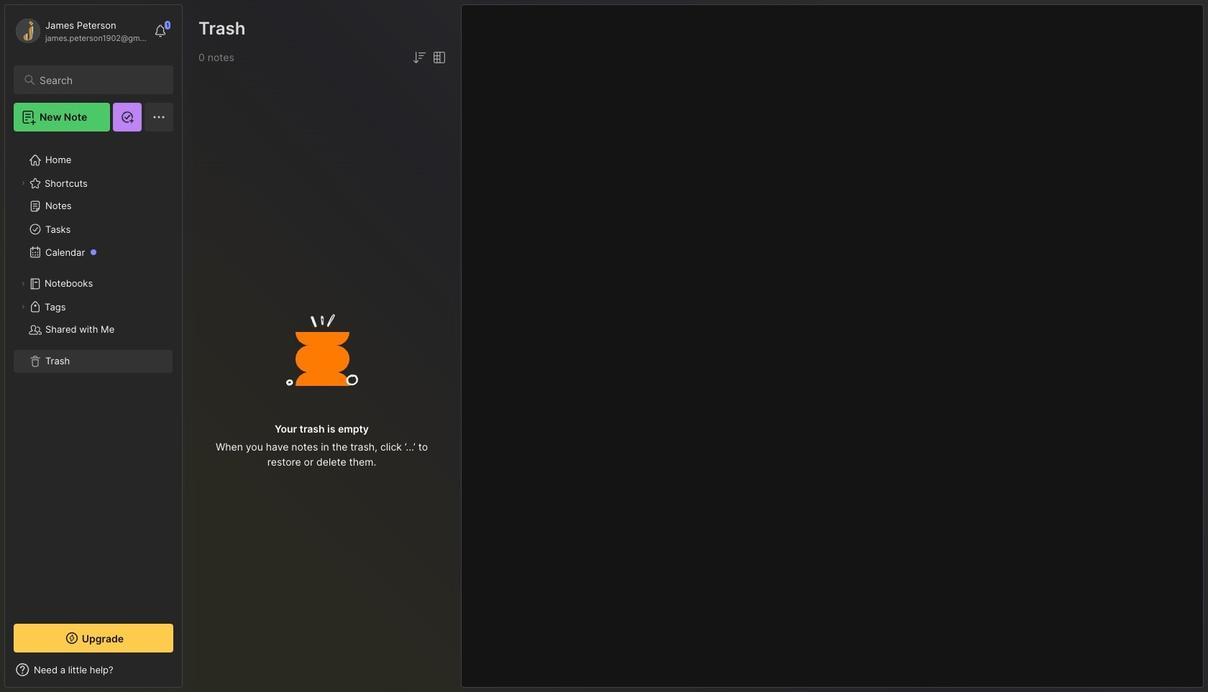 Task type: locate. For each thing, give the bounding box(es) containing it.
Search text field
[[40, 73, 160, 87]]

expand tags image
[[19, 303, 27, 311]]

Account field
[[14, 17, 147, 45]]

expand notebooks image
[[19, 280, 27, 288]]

tree
[[5, 140, 182, 611]]

tree inside main element
[[5, 140, 182, 611]]

None search field
[[40, 71, 160, 88]]

note window element
[[461, 4, 1204, 688]]

none search field inside main element
[[40, 71, 160, 88]]



Task type: vqa. For each thing, say whether or not it's contained in the screenshot.
Add filters icon
no



Task type: describe. For each thing, give the bounding box(es) containing it.
main element
[[0, 0, 187, 693]]

Sort options field
[[411, 49, 428, 66]]

View options field
[[428, 49, 448, 66]]

click to collapse image
[[182, 666, 192, 683]]

WHAT'S NEW field
[[5, 659, 182, 682]]



